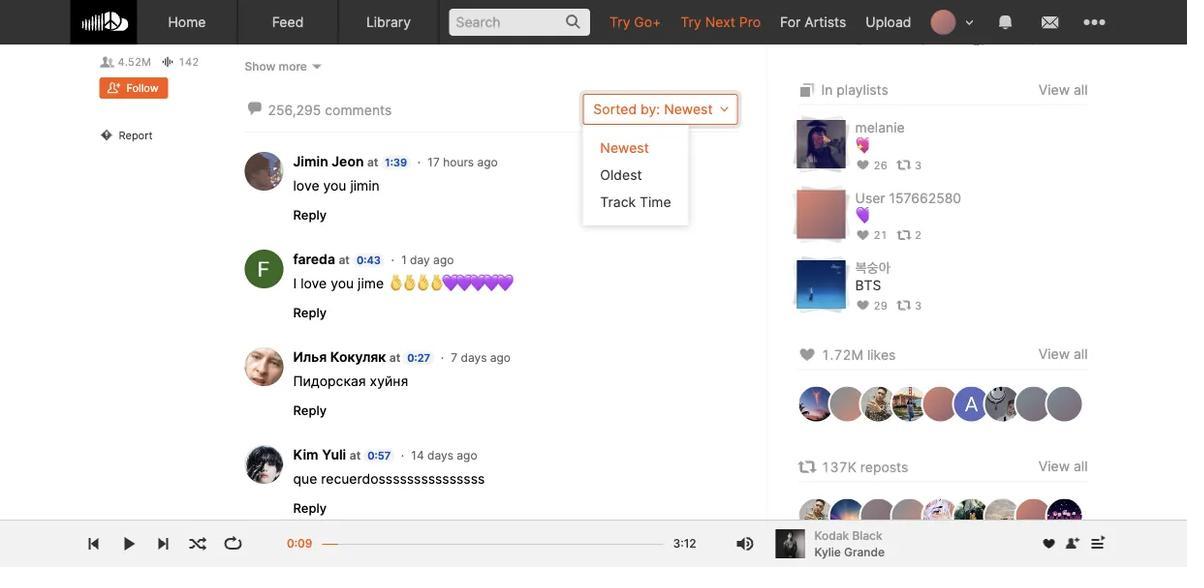 Task type: describe. For each thing, give the bounding box(es) containing it.
· for jeon
[[417, 155, 421, 169]]

sentimeter's avatar element
[[828, 497, 867, 536]]

recording
[[245, 70, 310, 86]]

reply link for love
[[293, 207, 327, 223]]

💜 link
[[855, 207, 869, 225]]

💜 element
[[797, 190, 845, 239]]

reply link for i
[[293, 305, 327, 321]]

big
[[300, 89, 321, 105]]

days for que recuerdosssssssssssssss
[[427, 449, 453, 463]]

jime
[[358, 275, 384, 292]]

&
[[271, 108, 280, 124]]

jeon
[[332, 153, 364, 170]]

1 vertical spatial pdogg
[[384, 70, 425, 86]]

feed
[[272, 14, 304, 30]]

oldest
[[600, 167, 642, 183]]

editing
[[289, 51, 333, 67]]

sorted by: newest
[[593, 101, 713, 118]]

0 vertical spatial phong anh's avatar element
[[859, 385, 898, 424]]

koungg's avatar element
[[952, 497, 991, 536]]

by inside 10000 hours (cover) by jk of bts link
[[990, 13, 1006, 30]]

of
[[1030, 13, 1043, 30]]

0 vertical spatial bounce
[[447, 51, 495, 67]]

26 link
[[855, 159, 887, 172]]

ago for пидорская хуйня
[[490, 351, 511, 365]]

💖
[[855, 137, 869, 154]]

26
[[874, 159, 887, 172]]

like image
[[797, 343, 817, 367]]

report link
[[99, 128, 216, 149]]

guitar
[[245, 32, 283, 48]]

인영 황's avatar element
[[921, 385, 960, 424]]

all for 1.72m likes
[[1074, 347, 1088, 363]]

upload
[[866, 14, 911, 30]]

reply link for que
[[293, 501, 327, 516]]

likes
[[867, 347, 896, 363]]

jimin
[[350, 178, 380, 194]]

go+
[[634, 14, 661, 30]]

복숭아
[[855, 260, 890, 277]]

kylie
[[814, 546, 841, 560]]

newest link
[[583, 134, 689, 162]]

💜
[[855, 208, 869, 224]]

kim yuli at 0:57 · 14 days ago
[[293, 447, 477, 463]]

· inside fareda at 0:43 · 1 day ago
[[391, 253, 394, 267]]

comments
[[325, 102, 392, 119]]

2 vertical spatial pdogg
[[402, 108, 444, 124]]

by:
[[641, 101, 660, 118]]

0:43
[[356, 254, 381, 267]]

илья кокуляк link
[[293, 349, 386, 366]]

2 link
[[896, 229, 922, 242]]

melanie 💖
[[855, 120, 905, 154]]

이태욱
[[297, 32, 333, 48]]

1
[[401, 253, 407, 267]]

bts forever's avatar element
[[859, 497, 898, 536]]

3:12
[[673, 537, 696, 551]]

jimin jeon's avatar element
[[245, 152, 283, 191]]

at for yuli
[[350, 449, 361, 463]]

view for likes
[[1038, 347, 1070, 363]]

кокуляк
[[330, 349, 386, 366]]

home link
[[137, 0, 238, 45]]

ago for que recuerdosssssssssssssss
[[457, 449, 477, 463]]

пидорская хуйня
[[293, 373, 408, 390]]

복숭아 link
[[855, 260, 890, 277]]

digital
[[245, 51, 285, 67]]

21 link
[[855, 229, 887, 242]]

home
[[168, 14, 206, 30]]

137k
[[821, 459, 856, 476]]

library link
[[339, 0, 439, 45]]

0:27
[[407, 352, 430, 365]]

fareda
[[293, 251, 335, 268]]

user 565046136's avatar element
[[828, 385, 867, 424]]

black
[[852, 529, 882, 543]]

try for try go+
[[609, 14, 630, 30]]

1 vertical spatial bounce
[[484, 70, 532, 86]]

playlists
[[837, 82, 888, 99]]

142 link
[[160, 56, 199, 69]]

bts inside 복숭아 bts
[[855, 278, 881, 294]]

0:09
[[287, 537, 313, 551]]

slow
[[327, 3, 358, 20]]

playlist stats element for user 157662580 💜
[[855, 225, 1088, 246]]

· for yuli
[[401, 449, 404, 463]]

track time link
[[583, 189, 689, 216]]

kim yuli's avatar element
[[245, 446, 283, 484]]

4.52m link
[[99, 56, 151, 69]]

monalisablink's avatar element
[[1045, 385, 1084, 424]]

oldest link
[[583, 162, 689, 189]]

256,295
[[268, 102, 321, 119]]

time
[[640, 194, 671, 211]]

reply for i
[[293, 305, 327, 320]]

· for кокуляк
[[441, 351, 444, 365]]

10000 hours (cover) by jk of bts
[[855, 13, 1073, 30]]

ago for love you jimin
[[477, 155, 498, 169]]

follow
[[126, 82, 159, 95]]

0 vertical spatial you
[[323, 178, 346, 194]]

for
[[780, 14, 801, 30]]

hours
[[899, 13, 937, 30]]

2
[[915, 229, 922, 242]]

154k link
[[1028, 35, 1074, 47]]

arranged
[[245, 3, 304, 20]]

1 vertical spatial you
[[331, 275, 354, 292]]

bob builder's avatar element
[[931, 10, 956, 35]]

0 horizontal spatial by
[[308, 3, 324, 20]]

3 for 복숭아 bts
[[915, 299, 922, 312]]

days for пидорская хуйня
[[461, 351, 487, 365]]

try next pro link
[[671, 0, 770, 44]]

sorted
[[593, 101, 637, 118]]

💖 element
[[797, 120, 845, 169]]

3 for melanie 💖
[[915, 159, 922, 172]]

ahmed
[[293, 545, 338, 561]]

all for in playlists
[[1074, 82, 1088, 98]]

user 51432162's avatar element
[[890, 497, 929, 536]]

2 horizontal spatial bts
[[1047, 13, 1073, 30]]

정우영
[[245, 89, 280, 105]]

for artists link
[[770, 0, 856, 44]]

14
[[411, 449, 424, 463]]

- up studio
[[373, 70, 380, 86]]

10000 hours (cover) by jk of bts link
[[855, 13, 1073, 30]]

☆'s avatar element
[[921, 497, 960, 536]]

guitar - 이태욱 digital editing - pdogg @ dogg bounce recording engineer - pdogg @ dogg bounce 정우영 @ big hit studio mix & master engineer - pdogg @ dogg bounce
[[245, 32, 551, 124]]

1 horizontal spatial newest
[[664, 101, 713, 118]]

kodak
[[814, 529, 849, 543]]

973k link
[[916, 35, 962, 47]]



Task type: locate. For each thing, give the bounding box(es) containing it.
repost image
[[797, 456, 817, 479]]

reply link down que
[[293, 501, 327, 516]]

pro
[[739, 14, 761, 30]]

1 vertical spatial 3 link
[[896, 299, 922, 312]]

playlist stats element up 157662580
[[855, 155, 1088, 176]]

buzmakova02's avatar element
[[952, 385, 991, 424]]

mix
[[245, 108, 267, 124]]

view up pilar larico's avatar element
[[1038, 459, 1070, 476]]

fareda link
[[293, 251, 335, 268]]

137k reposts
[[821, 459, 908, 476]]

try
[[609, 14, 630, 30], [681, 14, 701, 30]]

· left 7
[[441, 351, 444, 365]]

view for reposts
[[1038, 459, 1070, 476]]

хуйня
[[370, 373, 408, 390]]

илья кокуляк's avatar element
[[245, 348, 283, 386]]

reply down i
[[293, 305, 327, 320]]

- down feed
[[287, 32, 294, 48]]

0 vertical spatial newest
[[664, 101, 713, 118]]

1 vertical spatial phong anh's avatar element
[[797, 497, 836, 536]]

1 vertical spatial newest
[[600, 140, 649, 156]]

2 vertical spatial bounce
[[502, 108, 551, 124]]

playlist stats element containing 21
[[855, 225, 1088, 246]]

ago right hours
[[477, 155, 498, 169]]

1 horizontal spatial bts link
[[855, 277, 881, 295]]

2 reply link from the top
[[293, 305, 327, 321]]

at right yuli
[[350, 449, 361, 463]]

user
[[855, 190, 885, 206]]

view all up monalisablink's avatar 'element'
[[1038, 347, 1088, 363]]

at left 1:39 link
[[367, 155, 378, 169]]

reply link for пидорская
[[293, 403, 327, 418]]

1 vertical spatial view all
[[1038, 347, 1088, 363]]

dogg
[[409, 51, 443, 67], [445, 70, 480, 86], [464, 108, 499, 124]]

bts up the '154k'
[[1047, 13, 1073, 30]]

you down jimin jeon link at the top of page
[[323, 178, 346, 194]]

artists
[[804, 14, 846, 30]]

1 vertical spatial playlist stats element
[[855, 225, 1088, 246]]

ago right 14
[[457, 449, 477, 463]]

0 vertical spatial engineer
[[313, 70, 370, 86]]

days right 7
[[461, 351, 487, 365]]

hours
[[443, 155, 474, 169]]

set image
[[797, 79, 817, 102]]

157662580
[[889, 190, 961, 206]]

progress bar
[[322, 535, 663, 567]]

by left 'slow'
[[308, 3, 324, 20]]

None search field
[[439, 0, 600, 44]]

jimin jeon at 1:39 · 17 hours ago
[[293, 153, 498, 170]]

33.7m
[[874, 35, 907, 47]]

2 view all from the top
[[1038, 347, 1088, 363]]

10000 hours (cover) by jk of bts element
[[797, 0, 845, 44]]

2 3 from the top
[[915, 299, 922, 312]]

playlist stats element down 157662580
[[855, 225, 1088, 246]]

playlist stats element
[[855, 155, 1088, 176], [855, 225, 1088, 246], [855, 295, 1088, 316]]

feed link
[[238, 0, 339, 45]]

Search search field
[[449, 9, 590, 36]]

0:43 link
[[353, 253, 385, 268]]

i07_ nam's avatar element
[[983, 497, 1022, 536]]

0 vertical spatial view all
[[1038, 82, 1088, 98]]

at inside the илья кокуляк at 0:27 · 7 days ago
[[389, 351, 400, 365]]

0 vertical spatial dogg
[[409, 51, 443, 67]]

3 right 29
[[915, 299, 922, 312]]

2 vertical spatial view
[[1038, 459, 1070, 476]]

jimin jeon link
[[293, 153, 364, 170]]

21
[[874, 229, 887, 242]]

next up image
[[1086, 533, 1109, 556]]

0 horizontal spatial try
[[609, 14, 630, 30]]

bts link
[[99, 29, 126, 47], [855, 277, 881, 295]]

1 reply link from the top
[[293, 207, 327, 223]]

29 link
[[855, 299, 887, 312]]

dogg down library link
[[409, 51, 443, 67]]

view down 154k link
[[1038, 82, 1070, 98]]

at left the 0:43 link
[[339, 253, 350, 267]]

try for try next pro
[[681, 14, 701, 30]]

2 playlist stats element from the top
[[855, 225, 1088, 246]]

пидорская
[[293, 373, 366, 390]]

pilar larico's avatar element
[[1045, 497, 1084, 536]]

playlist stats element down 2
[[855, 295, 1088, 316]]

3 link right 26
[[896, 159, 922, 172]]

try next pro
[[681, 14, 761, 30]]

reply
[[293, 207, 327, 222], [293, 305, 327, 320], [293, 403, 327, 418], [293, 501, 327, 516]]

fareda at 0:43 · 1 day ago
[[293, 251, 454, 268]]

1 3 link from the top
[[896, 159, 922, 172]]

17
[[428, 155, 440, 169]]

phong anh's avatar element down likes
[[859, 385, 898, 424]]

reply for love
[[293, 207, 327, 222]]

try left next
[[681, 14, 701, 30]]

·
[[417, 155, 421, 169], [391, 253, 394, 267], [441, 351, 444, 365], [401, 449, 404, 463]]

at for кокуляк
[[389, 351, 400, 365]]

reply down the love you jimin
[[293, 207, 327, 222]]

ago inside the илья кокуляк at 0:27 · 7 days ago
[[490, 351, 511, 365]]

2 reply from the top
[[293, 305, 327, 320]]

ahmed farouk's avatar element
[[245, 543, 283, 568]]

· inside jimin jeon at 1:39 · 17 hours ago
[[417, 155, 421, 169]]

0 vertical spatial 3 link
[[896, 159, 922, 172]]

0 vertical spatial view
[[1038, 82, 1070, 98]]

1 3 from the top
[[915, 159, 922, 172]]

all up monalisablink's avatar 'element'
[[1074, 347, 1088, 363]]

jimin
[[293, 153, 328, 170]]

days right 14
[[427, 449, 453, 463]]

kodak black link
[[814, 528, 1031, 545]]

4 reply from the top
[[293, 501, 327, 516]]

show more link
[[245, 58, 738, 74]]

try left 'go+'
[[609, 14, 630, 30]]

1 view all from the top
[[1038, 82, 1088, 98]]

reyhane yosefzadeh's avatar element
[[1014, 385, 1053, 424]]

recuerdosssssssssssssss
[[321, 471, 485, 488]]

0 horizontal spatial days
[[427, 449, 453, 463]]

rabbit
[[362, 3, 403, 20]]

andrea diaz's avatar element
[[890, 385, 929, 424]]

0 vertical spatial pdogg
[[347, 51, 388, 67]]

2 vertical spatial playlist stats element
[[855, 295, 1088, 316]]

3 link for 복숭아 bts
[[896, 299, 922, 312]]

you left jime
[[331, 275, 354, 292]]

all down the '154k'
[[1074, 82, 1088, 98]]

reply link down i
[[293, 305, 327, 321]]

bts link up 4.52m link
[[99, 29, 126, 47]]

love right i
[[301, 275, 327, 292]]

3
[[915, 159, 922, 172], [915, 299, 922, 312]]

2 vertical spatial dogg
[[464, 108, 499, 124]]

1 horizontal spatial phong anh's avatar element
[[859, 385, 898, 424]]

follow button
[[99, 78, 168, 99]]

arranged by slow rabbit
[[245, 3, 403, 20]]

1 horizontal spatial by
[[990, 13, 1006, 30]]

view all for 137k reposts
[[1038, 459, 1088, 476]]

· left 14
[[401, 449, 404, 463]]

view all down the '154k'
[[1038, 82, 1088, 98]]

grande
[[844, 546, 885, 560]]

by
[[308, 3, 324, 20], [990, 13, 1006, 30]]

1 vertical spatial bts link
[[855, 277, 881, 295]]

1 all from the top
[[1074, 82, 1088, 98]]

cardoshi abu's avatar element
[[797, 385, 836, 424]]

1 vertical spatial all
[[1074, 347, 1088, 363]]

kodak black kylie grande
[[814, 529, 885, 560]]

- right comments
[[392, 108, 398, 124]]

reply link
[[293, 207, 327, 223], [293, 305, 327, 321], [293, 403, 327, 418], [293, 501, 327, 516]]

view for playlists
[[1038, 82, 1070, 98]]

ago right day
[[433, 253, 454, 267]]

0 horizontal spatial phong anh's avatar element
[[797, 497, 836, 536]]

ago inside jimin jeon at 1:39 · 17 hours ago
[[477, 155, 498, 169]]

3 up 157662580
[[915, 159, 922, 172]]

reply link down the love you jimin
[[293, 207, 327, 223]]

142
[[178, 56, 199, 69]]

at inside fareda at 0:43 · 1 day ago
[[339, 253, 350, 267]]

1:39 link
[[381, 155, 411, 170]]

ago right 7
[[490, 351, 511, 365]]

3 view from the top
[[1038, 459, 1070, 476]]

bts down the 복숭아 link at right
[[855, 278, 881, 294]]

all up pilar larico's avatar element
[[1074, 459, 1088, 476]]

🫰🫰🫰🫰💜💜💜💜💜
[[388, 275, 510, 292]]

kim
[[293, 447, 318, 463]]

2 view from the top
[[1038, 347, 1070, 363]]

3 reply from the top
[[293, 403, 327, 418]]

view all for in playlists
[[1038, 82, 1088, 98]]

track time
[[600, 194, 671, 211]]

973k
[[934, 35, 962, 47]]

newest right by:
[[664, 101, 713, 118]]

3 view all from the top
[[1038, 459, 1088, 476]]

playlist stats element containing 29
[[855, 295, 1088, 316]]

ago inside fareda at 0:43 · 1 day ago
[[433, 253, 454, 267]]

· inside kim yuli at 0:57 · 14 days ago
[[401, 449, 404, 463]]

bounce
[[447, 51, 495, 67], [484, 70, 532, 86], [502, 108, 551, 124]]

report
[[119, 130, 153, 142]]

i
[[293, 275, 297, 292]]

2 vertical spatial all
[[1074, 459, 1088, 476]]

1 horizontal spatial bts
[[855, 278, 881, 294]]

· inside the илья кокуляк at 0:27 · 7 days ago
[[441, 351, 444, 365]]

2 try from the left
[[681, 14, 701, 30]]

dogg down search search field on the left of page
[[445, 70, 480, 86]]

playlist stats element for 복숭아 bts
[[855, 295, 1088, 316]]

love down jimin
[[293, 178, 319, 194]]

view up monalisablink's avatar 'element'
[[1038, 347, 1070, 363]]

0 vertical spatial playlist stats element
[[855, 155, 1088, 176]]

library
[[366, 14, 411, 30]]

all for 137k reposts
[[1074, 459, 1088, 476]]

at for jeon
[[367, 155, 378, 169]]

view all up pilar larico's avatar element
[[1038, 459, 1088, 476]]

1 vertical spatial 3
[[915, 299, 922, 312]]

1 vertical spatial days
[[427, 449, 453, 463]]

at inside kim yuli at 0:57 · 14 days ago
[[350, 449, 361, 463]]

4 reply link from the top
[[293, 501, 327, 516]]

que recuerdosssssssssssssss
[[293, 471, 485, 488]]

view all for 1.72m likes
[[1038, 347, 1088, 363]]

0 horizontal spatial newest
[[600, 140, 649, 156]]

1 vertical spatial dogg
[[445, 70, 480, 86]]

reply down пидорская
[[293, 403, 327, 418]]

at left 0:27 link
[[389, 351, 400, 365]]

reply down que
[[293, 501, 327, 516]]

- right editing
[[337, 51, 343, 67]]

reply link down пидорская
[[293, 403, 327, 418]]

1 horizontal spatial days
[[461, 351, 487, 365]]

ago inside kim yuli at 0:57 · 14 days ago
[[457, 449, 477, 463]]

1 try from the left
[[609, 14, 630, 30]]

복숭아 bts
[[855, 260, 890, 294]]

reply for пидорская
[[293, 403, 327, 418]]

1 vertical spatial love
[[301, 275, 327, 292]]

0 horizontal spatial bts link
[[99, 29, 126, 47]]

days inside kim yuli at 0:57 · 14 days ago
[[427, 449, 453, 463]]

reply for que
[[293, 501, 327, 516]]

3 link right 29
[[896, 299, 922, 312]]

susan carey's avatar element
[[983, 385, 1022, 424]]

playlist stats element for melanie 💖
[[855, 155, 1088, 176]]

by left jk
[[990, 13, 1006, 30]]

류효원's avatar element
[[1014, 497, 1053, 536]]

0 vertical spatial love
[[293, 178, 319, 194]]

0 vertical spatial days
[[461, 351, 487, 365]]

days inside the илья кокуляк at 0:27 · 7 days ago
[[461, 351, 487, 365]]

in playlists
[[821, 82, 888, 99]]

farouk
[[341, 545, 383, 561]]

0 vertical spatial bts link
[[99, 29, 126, 47]]

2 all from the top
[[1074, 347, 1088, 363]]

2 vertical spatial view all
[[1038, 459, 1088, 476]]

· left 1
[[391, 253, 394, 267]]

try go+
[[609, 14, 661, 30]]

kylie grande element
[[776, 530, 805, 559]]

upload link
[[856, 0, 921, 44]]

you
[[323, 178, 346, 194], [331, 275, 354, 292]]

3 all from the top
[[1074, 459, 1088, 476]]

try go+ link
[[600, 0, 671, 44]]

show more
[[245, 59, 307, 73]]

bts up 4.52m link
[[99, 30, 126, 46]]

bts element
[[797, 261, 845, 309]]

melanie link
[[855, 120, 905, 136]]

at inside jimin jeon at 1:39 · 17 hours ago
[[367, 155, 378, 169]]

1 playlist stats element from the top
[[855, 155, 1088, 176]]

kylie grande link
[[814, 544, 885, 562]]

0:57
[[367, 450, 391, 463]]

love you jimin
[[293, 178, 380, 194]]

bts's avatar element
[[99, 0, 216, 23]]

💖 link
[[855, 137, 869, 155]]

2 3 link from the top
[[896, 299, 922, 312]]

newest up 'oldest'
[[600, 140, 649, 156]]

phong anh's avatar element
[[859, 385, 898, 424], [797, 497, 836, 536]]

view all
[[1038, 82, 1088, 98], [1038, 347, 1088, 363], [1038, 459, 1088, 476]]

0 vertical spatial 3
[[915, 159, 922, 172]]

0 vertical spatial all
[[1074, 82, 1088, 98]]

1 horizontal spatial try
[[681, 14, 701, 30]]

studio
[[346, 89, 388, 105]]

1 reply from the top
[[293, 207, 327, 222]]

1 view from the top
[[1038, 82, 1070, 98]]

comment image
[[245, 99, 265, 119]]

bts
[[1047, 13, 1073, 30], [99, 30, 126, 46], [855, 278, 881, 294]]

engineer
[[313, 70, 370, 86], [332, 108, 388, 124]]

bts link down the 복숭아 link at right
[[855, 277, 881, 295]]

hit
[[324, 89, 343, 105]]

fareda's avatar element
[[245, 250, 283, 289]]

engineer up hit
[[313, 70, 370, 86]]

dogg down show more link
[[464, 108, 499, 124]]

for artists
[[780, 14, 846, 30]]

engineer down studio
[[332, 108, 388, 124]]

4.52m
[[118, 56, 151, 69]]

melanie
[[855, 120, 905, 136]]

3 reply link from the top
[[293, 403, 327, 418]]

0 horizontal spatial bts
[[99, 30, 126, 46]]

playlist stats element containing 26
[[855, 155, 1088, 176]]

phong anh's avatar element up kylie at the bottom right of page
[[797, 497, 836, 536]]

· left 17
[[417, 155, 421, 169]]

3 link for melanie 💖
[[896, 159, 922, 172]]

1 vertical spatial view
[[1038, 347, 1070, 363]]

1 vertical spatial engineer
[[332, 108, 388, 124]]

3 playlist stats element from the top
[[855, 295, 1088, 316]]

track stats element
[[855, 30, 1088, 52]]



Task type: vqa. For each thing, say whether or not it's contained in the screenshot.


